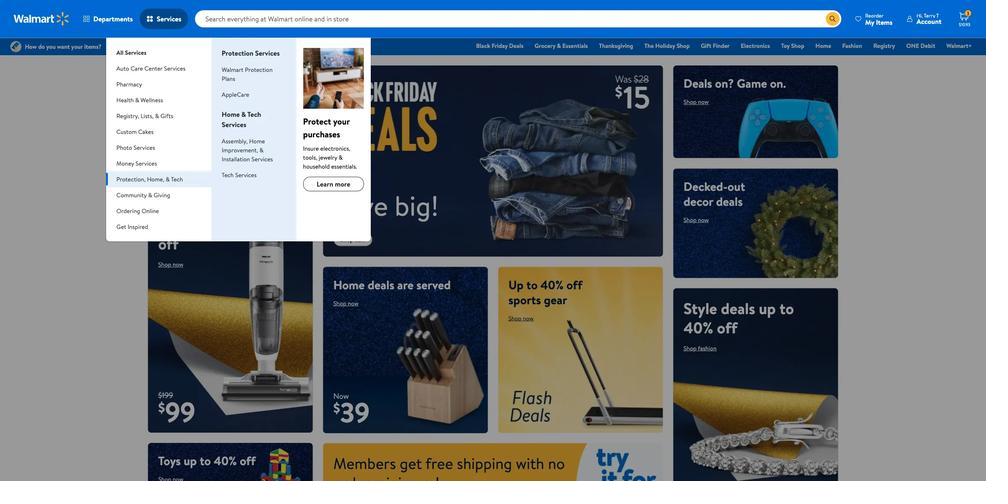 Task type: locate. For each thing, give the bounding box(es) containing it.
learn more link
[[303, 177, 364, 191]]

0 horizontal spatial 40%
[[214, 453, 237, 469]]

shop for decked-out decor deals
[[684, 216, 697, 224]]

protection up the "huge"
[[245, 65, 273, 74]]

$ for 39
[[333, 399, 340, 418]]

protect your purchases insure electronics, tools, jewelry & household essentials.
[[303, 115, 357, 170]]

now for decked-out decor deals
[[698, 216, 709, 224]]

on.
[[770, 75, 786, 92]]

& inside grocery & essentials link
[[557, 42, 561, 50]]

home deals are served
[[333, 276, 451, 293]]

registry
[[873, 42, 895, 50]]

0 horizontal spatial up
[[158, 214, 175, 235]]

deals inside home deals up to 30% off
[[202, 195, 237, 216]]

one debit link
[[902, 41, 939, 50]]

your
[[333, 115, 350, 127]]

photo services
[[116, 143, 155, 152]]

up inside style deals up to 40% off
[[759, 298, 776, 319]]

shop now link
[[684, 98, 709, 106], [158, 113, 183, 121], [684, 216, 709, 224], [333, 233, 372, 246], [158, 260, 183, 269], [333, 299, 359, 307], [508, 314, 534, 322]]

tech
[[247, 110, 261, 119], [222, 171, 234, 179], [171, 175, 183, 183]]

home inside home deals up to 30% off
[[158, 195, 199, 216]]

shop now for save big!
[[340, 235, 366, 244]]

services up assembly,
[[222, 120, 246, 129]]

& right home, at the left top of page
[[166, 175, 170, 183]]

tech inside home & tech services
[[247, 110, 261, 119]]

walmart protection plans link
[[222, 65, 273, 83]]

services down improvement,
[[251, 155, 273, 163]]

1 vertical spatial deals
[[684, 75, 712, 92]]

shop now link for home deals up to 30% off
[[158, 260, 183, 269]]

0 horizontal spatial deals
[[509, 42, 523, 50]]

2 horizontal spatial up
[[759, 298, 776, 319]]

deals down tech services link
[[202, 195, 237, 216]]

shop for home deals up to 30% off
[[158, 260, 171, 269]]

0 vertical spatial 40%
[[541, 276, 564, 293]]

& up essentials.
[[339, 153, 343, 161]]

get inspired
[[116, 222, 148, 231]]

services up walmart protection plans link
[[255, 48, 280, 58]]

deals
[[716, 193, 743, 210], [202, 195, 237, 216], [368, 276, 394, 293], [721, 298, 755, 319]]

care
[[131, 64, 143, 72]]

money services button
[[106, 155, 211, 171]]

& down applecare link
[[241, 110, 246, 119]]

now for save big!
[[355, 235, 366, 244]]

off inside style deals up to 40% off
[[717, 317, 737, 338]]

shop now link for up to 40% off sports gear
[[508, 314, 534, 322]]

out
[[728, 178, 745, 195]]

40% inside style deals up to 40% off
[[684, 317, 713, 338]]

1 horizontal spatial up
[[184, 453, 197, 469]]

0 horizontal spatial tech
[[171, 175, 183, 183]]

minimum!
[[374, 472, 440, 481]]

2 vertical spatial 40%
[[214, 453, 237, 469]]

custom cakes
[[116, 127, 154, 136]]

now dollar 39 null group
[[323, 391, 370, 434]]

home for home & tech services
[[222, 110, 240, 119]]

tech inside dropdown button
[[171, 175, 183, 183]]

services up protection, home, & tech
[[135, 159, 157, 167]]

save
[[333, 186, 388, 224]]

high
[[158, 75, 184, 92]]

lists,
[[141, 112, 154, 120]]

2 vertical spatial up
[[184, 453, 197, 469]]

deals on? game on.
[[684, 75, 786, 92]]

deals inside decked-out decor deals
[[716, 193, 743, 210]]

tech right home, at the left top of page
[[171, 175, 183, 183]]

was dollar $199, now dollar 99 group
[[148, 390, 195, 433]]

served
[[416, 276, 451, 293]]

walmart
[[222, 65, 243, 74]]

decked-
[[684, 178, 728, 195]]

& right improvement,
[[260, 146, 264, 154]]

1 vertical spatial up
[[759, 298, 776, 319]]

community & giving
[[116, 191, 170, 199]]

get
[[400, 453, 422, 474]]

0 vertical spatial deals
[[509, 42, 523, 50]]

with
[[516, 453, 544, 474]]

protection services
[[222, 48, 280, 58]]

& left giving
[[148, 191, 152, 199]]

$10.93
[[959, 21, 970, 27]]

protection up walmart
[[222, 48, 253, 58]]

auto care center services button
[[106, 60, 211, 76]]

services
[[157, 14, 181, 24], [125, 48, 146, 57], [255, 48, 280, 58], [164, 64, 185, 72], [222, 120, 246, 129], [134, 143, 155, 152], [251, 155, 273, 163], [135, 159, 157, 167], [235, 171, 257, 179]]

home link
[[812, 41, 835, 50]]

home inside home & tech services
[[222, 110, 240, 119]]

walmart+
[[946, 42, 972, 50]]

toy shop link
[[777, 41, 808, 50]]

deals right style
[[721, 298, 755, 319]]

shop now link for decked-out decor deals
[[684, 216, 709, 224]]

$
[[158, 398, 165, 417], [333, 399, 340, 418]]

& inside assembly, home improvement, & installation services
[[260, 146, 264, 154]]

protection inside walmart protection plans
[[245, 65, 273, 74]]

1 horizontal spatial $
[[333, 399, 340, 418]]

0 horizontal spatial $
[[158, 398, 165, 417]]

plans
[[222, 74, 235, 83]]

$ inside now $ 39
[[333, 399, 340, 418]]

deals for style deals up to 40% off
[[721, 298, 755, 319]]

on?
[[715, 75, 734, 92]]

39
[[340, 393, 370, 431]]

no
[[548, 453, 565, 474]]

tech down applecare link
[[247, 110, 261, 119]]

shop now link for home deals are served
[[333, 299, 359, 307]]

off inside home deals up to 30% off
[[158, 233, 179, 255]]

$ inside $199 $ 99
[[158, 398, 165, 417]]

custom cakes button
[[106, 124, 211, 140]]

health & wellness button
[[106, 92, 211, 108]]

tech down installation
[[222, 171, 234, 179]]

get
[[116, 222, 126, 231]]

shop now for decked-out decor deals
[[684, 216, 709, 224]]

& right health
[[135, 96, 139, 104]]

& inside community & giving dropdown button
[[148, 191, 152, 199]]

services down installation
[[235, 171, 257, 179]]

2 horizontal spatial 40%
[[684, 317, 713, 338]]

deals inside style deals up to 40% off
[[721, 298, 755, 319]]

auto care center services
[[116, 64, 185, 72]]

shop for save big!
[[340, 235, 353, 244]]

& inside protection, home, & tech dropdown button
[[166, 175, 170, 183]]

home for home
[[816, 42, 831, 50]]

deals right decor at the right
[[716, 193, 743, 210]]

deals right friday
[[509, 42, 523, 50]]

gifts,
[[213, 75, 240, 92]]

grocery & essentials link
[[531, 41, 592, 50]]

assembly, home improvement, & installation services
[[222, 137, 273, 163]]

the holiday shop link
[[641, 41, 694, 50]]

photo services button
[[106, 140, 211, 155]]

protection, home, & tech button
[[106, 171, 211, 187]]

protection,
[[116, 175, 146, 183]]

services right all
[[125, 48, 146, 57]]

deals left on?
[[684, 75, 712, 92]]

assembly, home improvement, & installation services link
[[222, 137, 273, 163]]

shop now for up to 40% off sports gear
[[508, 314, 534, 322]]

0 vertical spatial up
[[158, 214, 175, 235]]

shop now
[[684, 98, 709, 106], [158, 113, 183, 121], [684, 216, 709, 224], [340, 235, 366, 244], [158, 260, 183, 269], [333, 299, 359, 307], [508, 314, 534, 322]]

money services
[[116, 159, 157, 167]]

to
[[179, 214, 193, 235], [526, 276, 538, 293], [780, 298, 794, 319], [200, 453, 211, 469]]

to inside style deals up to 40% off
[[780, 298, 794, 319]]

up inside home deals up to 30% off
[[158, 214, 175, 235]]

deals for home deals up to 30% off
[[202, 195, 237, 216]]

deals
[[509, 42, 523, 50], [684, 75, 712, 92]]

1 horizontal spatial deals
[[684, 75, 712, 92]]

1 vertical spatial 40%
[[684, 317, 713, 338]]

& inside health & wellness dropdown button
[[135, 96, 139, 104]]

jewelry
[[319, 153, 337, 161]]

high tech gifts, huge savings
[[158, 75, 269, 107]]

now
[[698, 98, 709, 106], [173, 113, 183, 121], [698, 216, 709, 224], [355, 235, 366, 244], [173, 260, 183, 269], [348, 299, 359, 307], [523, 314, 534, 322]]

home for home deals are served
[[333, 276, 365, 293]]

gear
[[544, 291, 567, 308]]

1 horizontal spatial 40%
[[541, 276, 564, 293]]

off
[[158, 233, 179, 255], [566, 276, 582, 293], [717, 317, 737, 338], [240, 453, 256, 469]]

black friday deals
[[476, 42, 523, 50]]

protection, home, & tech
[[116, 175, 183, 183]]

auto
[[116, 64, 129, 72]]

& right grocery
[[557, 42, 561, 50]]

cakes
[[138, 127, 154, 136]]

$199 $ 99
[[158, 390, 195, 431]]

& left gifts
[[155, 112, 159, 120]]

& inside home & tech services
[[241, 110, 246, 119]]

services inside "link"
[[125, 48, 146, 57]]

all services
[[116, 48, 146, 57]]

fashion
[[698, 344, 717, 352]]

electronics
[[741, 42, 770, 50]]

1 vertical spatial protection
[[245, 65, 273, 74]]

community & giving button
[[106, 187, 211, 203]]

3
[[967, 10, 969, 17]]

shop for style deals up to 40% off
[[684, 344, 697, 352]]

to inside home deals up to 30% off
[[179, 214, 193, 235]]

household
[[303, 162, 330, 170]]

deals left are
[[368, 276, 394, 293]]

2 horizontal spatial tech
[[247, 110, 261, 119]]

up for home deals up to 30% off
[[158, 214, 175, 235]]

search icon image
[[829, 15, 836, 22]]



Task type: vqa. For each thing, say whether or not it's contained in the screenshot.
rightmost 'ORDER'
no



Task type: describe. For each thing, give the bounding box(es) containing it.
departments button
[[76, 9, 140, 29]]

big!
[[395, 186, 439, 224]]

members
[[333, 453, 396, 474]]

services down cakes
[[134, 143, 155, 152]]

shop now link for high tech gifts, huge savings
[[158, 113, 183, 121]]

online
[[142, 207, 159, 215]]

reorder
[[865, 12, 883, 19]]

home inside assembly, home improvement, & installation services
[[249, 137, 265, 145]]

shop for deals on? game on.
[[684, 98, 697, 106]]

shop for home deals are served
[[333, 299, 346, 307]]

services button
[[140, 9, 188, 29]]

all services link
[[106, 38, 211, 60]]

Walmart Site-Wide search field
[[195, 10, 841, 27]]

up
[[508, 276, 524, 293]]

shop now for high tech gifts, huge savings
[[158, 113, 183, 121]]

pharmacy button
[[106, 76, 211, 92]]

finder
[[713, 42, 730, 50]]

shop now for home deals are served
[[333, 299, 359, 307]]

free
[[426, 453, 453, 474]]

friday
[[492, 42, 508, 50]]

the
[[644, 42, 654, 50]]

ordering
[[116, 207, 140, 215]]

walmart protection plans
[[222, 65, 273, 83]]

registry link
[[869, 41, 899, 50]]

$199
[[158, 390, 173, 401]]

registry,
[[116, 112, 139, 120]]

holiday
[[655, 42, 675, 50]]

ordering online
[[116, 207, 159, 215]]

protection, home, & tech image
[[303, 48, 364, 109]]

huge
[[243, 75, 269, 92]]

services inside assembly, home improvement, & installation services
[[251, 155, 273, 163]]

home deals up to 30% off
[[158, 195, 237, 255]]

1 horizontal spatial tech
[[222, 171, 234, 179]]

shop now for home deals up to 30% off
[[158, 260, 183, 269]]

shop now link for save big!
[[333, 233, 372, 246]]

black
[[476, 42, 490, 50]]

essentials
[[562, 42, 588, 50]]

toy shop
[[781, 42, 804, 50]]

assembly,
[[222, 137, 248, 145]]

custom
[[116, 127, 137, 136]]

are
[[397, 276, 414, 293]]

community
[[116, 191, 147, 199]]

now for home deals are served
[[348, 299, 359, 307]]

registry, lists, & gifts button
[[106, 108, 211, 124]]

now for deals on? game on.
[[698, 98, 709, 106]]

sports
[[508, 291, 541, 308]]

now for home deals up to 30% off
[[173, 260, 183, 269]]

learn
[[317, 179, 333, 189]]

0 vertical spatial protection
[[222, 48, 253, 58]]

40% inside up to 40% off sports gear
[[541, 276, 564, 293]]

fashion link
[[838, 41, 866, 50]]

gift
[[701, 42, 711, 50]]

shop for up to 40% off sports gear
[[508, 314, 521, 322]]

off inside up to 40% off sports gear
[[566, 276, 582, 293]]

reorder my items
[[865, 12, 893, 27]]

t
[[936, 12, 939, 19]]

gift finder
[[701, 42, 730, 50]]

electronics link
[[737, 41, 774, 50]]

applecare link
[[222, 90, 249, 98]]

shipping
[[457, 453, 512, 474]]

health
[[116, 96, 134, 104]]

services up all services "link"
[[157, 14, 181, 24]]

services inside dropdown button
[[135, 159, 157, 167]]

departments
[[93, 14, 133, 24]]

inspired
[[128, 222, 148, 231]]

shop now for deals on? game on.
[[684, 98, 709, 106]]

30%
[[197, 214, 225, 235]]

savings
[[158, 90, 196, 107]]

up to 40% off sports gear
[[508, 276, 582, 308]]

$ for 99
[[158, 398, 165, 417]]

essentials.
[[331, 162, 357, 170]]

one
[[906, 42, 919, 50]]

toy
[[781, 42, 790, 50]]

& inside registry, lists, & gifts dropdown button
[[155, 112, 159, 120]]

hi,
[[917, 12, 923, 19]]

deals for home deals are served
[[368, 276, 394, 293]]

to inside up to 40% off sports gear
[[526, 276, 538, 293]]

home for home deals up to 30% off
[[158, 195, 199, 216]]

now for high tech gifts, huge savings
[[173, 113, 183, 121]]

the holiday shop
[[644, 42, 690, 50]]

get inspired button
[[106, 219, 211, 235]]

pharmacy
[[116, 80, 142, 88]]

shop for high tech gifts, huge savings
[[158, 113, 171, 121]]

electronics,
[[320, 144, 350, 152]]

shop now link for deals on? game on.
[[684, 98, 709, 106]]

protect
[[303, 115, 331, 127]]

walmart image
[[14, 12, 69, 26]]

game
[[737, 75, 767, 92]]

my
[[865, 17, 874, 27]]

tech services link
[[222, 171, 257, 179]]

tools,
[[303, 153, 317, 161]]

fashion
[[842, 42, 862, 50]]

now for up to 40% off sports gear
[[523, 314, 534, 322]]

save big!
[[333, 186, 439, 224]]

purchases
[[303, 128, 340, 140]]

ordering online button
[[106, 203, 211, 219]]

decked-out decor deals
[[684, 178, 745, 210]]

hi, terry t account
[[917, 12, 942, 26]]

wellness
[[141, 96, 163, 104]]

99
[[165, 393, 195, 431]]

tech
[[186, 75, 210, 92]]

members get free shipping with no order minimum!
[[333, 453, 565, 481]]

decor
[[684, 193, 713, 210]]

& inside protect your purchases insure electronics, tools, jewelry & household essentials.
[[339, 153, 343, 161]]

style
[[684, 298, 717, 319]]

up for style deals up to 40% off
[[759, 298, 776, 319]]

services up high
[[164, 64, 185, 72]]

photo
[[116, 143, 132, 152]]

services inside home & tech services
[[222, 120, 246, 129]]

Search search field
[[195, 10, 841, 27]]

improvement,
[[222, 146, 258, 154]]

now
[[333, 391, 349, 401]]



